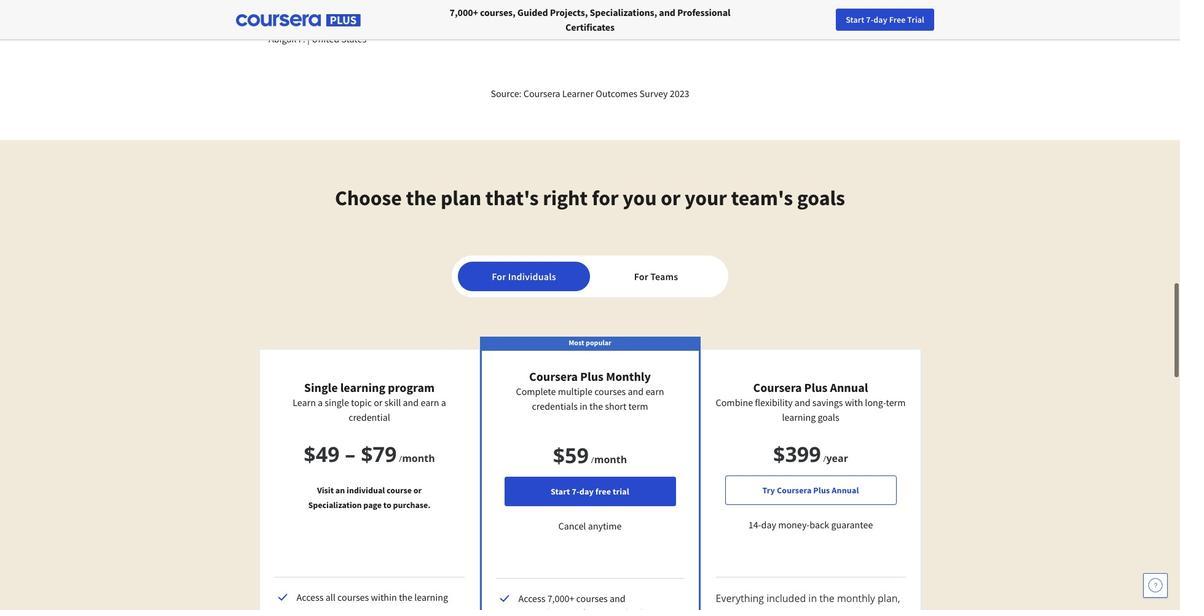 Task type: describe. For each thing, give the bounding box(es) containing it.
for teams button
[[590, 262, 723, 292]]

$79
[[361, 440, 397, 469]]

/ for $59
[[591, 455, 595, 466]]

course
[[387, 485, 412, 496]]

combine
[[716, 397, 753, 409]]

abigail
[[269, 33, 297, 45]]

the left plan
[[406, 185, 437, 211]]

cancel
[[559, 520, 586, 533]]

free
[[890, 14, 906, 25]]

learning inside coursera plus annual combine flexibility and savings with long-term learning goals
[[783, 411, 816, 424]]

courses inside the coursera plus monthly complete multiple courses and earn credentials in the short term
[[595, 386, 626, 398]]

guarantee
[[832, 519, 874, 531]]

$399
[[774, 440, 821, 469]]

popular
[[586, 338, 612, 347]]

learning inside single learning program learn a single topic or skill and earn a credential
[[341, 380, 386, 395]]

1 a from the left
[[318, 397, 323, 409]]

career
[[972, 14, 996, 25]]

start 7-day free trial button
[[505, 477, 676, 507]]

start 7-day free trial
[[551, 486, 630, 498]]

most
[[569, 338, 585, 347]]

jie
[[510, 3, 522, 15]]

help center image
[[1149, 579, 1164, 594]]

or inside visit an individual course or specialization page to purchase.
[[414, 485, 422, 496]]

visit
[[317, 485, 334, 496]]

single
[[304, 380, 338, 395]]

coursera plus image
[[236, 14, 361, 27]]

find your new career link
[[912, 12, 1002, 28]]

specializations
[[519, 608, 581, 611]]

learn
[[293, 397, 316, 409]]

projects,
[[550, 6, 588, 18]]

0 vertical spatial your
[[936, 14, 953, 25]]

year
[[827, 452, 849, 466]]

the inside everything included in the monthly plan, plus:
[[820, 592, 835, 606]]

specialization
[[308, 500, 362, 511]]

and inside access 7,000+ courses and specializations from 170+ leadin
[[610, 593, 626, 605]]

/ inside $49 – $79 / month
[[399, 453, 402, 465]]

coursera plus annual combine flexibility and savings with long-term learning goals
[[716, 380, 906, 424]]

$59 / month
[[553, 442, 628, 470]]

survey
[[640, 87, 668, 100]]

find
[[919, 14, 934, 25]]

try coursera plus annual button
[[725, 476, 897, 506]]

skill
[[385, 397, 401, 409]]

singapore
[[537, 3, 579, 15]]

new
[[954, 14, 970, 25]]

program inside single learning program learn a single topic or skill and earn a credential
[[388, 380, 435, 395]]

14-day money-back guarantee
[[749, 519, 874, 531]]

day for free
[[874, 14, 888, 25]]

shi
[[495, 3, 508, 15]]

earn inside single learning program learn a single topic or skill and earn a credential
[[421, 397, 439, 409]]

access for access all courses within the learning program
[[297, 592, 324, 604]]

complete
[[516, 386, 556, 398]]

month inside $49 – $79 / month
[[402, 452, 435, 466]]

that's
[[486, 185, 539, 211]]

credential
[[349, 411, 390, 424]]

individuals
[[508, 271, 556, 283]]

anytime
[[588, 520, 622, 533]]

abigail p. | united states
[[269, 33, 367, 45]]

and inside the coursera plus monthly complete multiple courses and earn credentials in the short term
[[628, 386, 644, 398]]

short
[[605, 400, 627, 413]]

long-
[[866, 397, 887, 409]]

coursera inside button
[[777, 485, 812, 496]]

the inside the access all courses within the learning program
[[399, 592, 413, 604]]

7,000+ inside access 7,000+ courses and specializations from 170+ leadin
[[548, 593, 575, 605]]

trial
[[908, 14, 925, 25]]

everything
[[716, 592, 765, 606]]

7- for free
[[867, 14, 874, 25]]

guided
[[518, 6, 548, 18]]

2 a from the left
[[441, 397, 446, 409]]

program inside the access all courses within the learning program
[[297, 606, 332, 611]]

f.
[[524, 3, 531, 15]]

plus:
[[716, 609, 738, 611]]

money-
[[779, 519, 810, 531]]

for
[[592, 185, 619, 211]]

visit an individual course or specialization page to purchase.
[[308, 485, 431, 511]]

$59
[[553, 442, 589, 470]]

most popular
[[569, 338, 612, 347]]

with
[[845, 397, 864, 409]]

1 vertical spatial your
[[685, 185, 727, 211]]

find your new career
[[919, 14, 996, 25]]

for individuals button
[[458, 262, 590, 292]]

$49 – $79 / month
[[304, 440, 435, 469]]

start 7-day free trial
[[846, 14, 925, 25]]

start for start 7-day free trial
[[551, 486, 570, 498]]

/ for $399
[[824, 453, 827, 465]]

courses,
[[480, 6, 516, 18]]

coursera inside the coursera plus monthly complete multiple courses and earn credentials in the short term
[[530, 369, 578, 384]]

professional
[[678, 6, 731, 18]]

7- for free
[[572, 486, 580, 498]]

start 7-day free trial button
[[837, 9, 935, 31]]

plan
[[441, 185, 482, 211]]

k.
[[740, 3, 749, 15]]



Task type: locate. For each thing, give the bounding box(es) containing it.
1 vertical spatial goals
[[818, 411, 840, 424]]

the left monthly
[[820, 592, 835, 606]]

the inside the coursera plus monthly complete multiple courses and earn credentials in the short term
[[590, 400, 603, 413]]

annual down year
[[832, 485, 860, 496]]

start left free
[[846, 14, 865, 25]]

2 horizontal spatial day
[[874, 14, 888, 25]]

learning right within
[[415, 592, 448, 604]]

1 vertical spatial annual
[[832, 485, 860, 496]]

coursera up flexibility
[[754, 380, 802, 395]]

1 vertical spatial or
[[374, 397, 383, 409]]

access 7,000+ courses and specializations from 170+ leadin
[[519, 593, 656, 611]]

annual inside button
[[832, 485, 860, 496]]

2 vertical spatial learning
[[415, 592, 448, 604]]

try coursera plus annual
[[763, 485, 860, 496]]

$399 / year
[[774, 440, 849, 469]]

page
[[364, 500, 382, 511]]

goals down savings
[[818, 411, 840, 424]]

month up course
[[402, 452, 435, 466]]

plus inside button
[[814, 485, 831, 496]]

or inside single learning program learn a single topic or skill and earn a credential
[[374, 397, 383, 409]]

learner
[[563, 87, 594, 100]]

program down all
[[297, 606, 332, 611]]

plus up multiple
[[581, 369, 604, 384]]

0 horizontal spatial for
[[492, 271, 506, 283]]

in right included
[[809, 592, 817, 606]]

0 horizontal spatial in
[[580, 400, 588, 413]]

2 vertical spatial day
[[762, 519, 777, 531]]

plus for annual
[[805, 380, 828, 395]]

0 horizontal spatial or
[[374, 397, 383, 409]]

purchase.
[[393, 500, 431, 511]]

p.
[[299, 33, 306, 45]]

plan,
[[878, 592, 901, 606]]

for inside button
[[635, 271, 649, 283]]

0 vertical spatial annual
[[831, 380, 869, 395]]

1 horizontal spatial for
[[635, 271, 649, 283]]

single learning program learn a single topic or skill and earn a credential
[[293, 380, 446, 424]]

the
[[406, 185, 437, 211], [590, 400, 603, 413], [399, 592, 413, 604], [820, 592, 835, 606]]

learning down flexibility
[[783, 411, 816, 424]]

and inside single learning program learn a single topic or skill and earn a credential
[[403, 397, 419, 409]]

1 vertical spatial start
[[551, 486, 570, 498]]

for inside button
[[492, 271, 506, 283]]

1 horizontal spatial learning
[[415, 592, 448, 604]]

savings
[[813, 397, 843, 409]]

| right f.
[[533, 3, 535, 15]]

in inside the coursera plus monthly complete multiple courses and earn credentials in the short term
[[580, 400, 588, 413]]

1 horizontal spatial in
[[809, 592, 817, 606]]

2023
[[670, 87, 690, 100]]

1 vertical spatial program
[[297, 606, 332, 611]]

/ inside $399 / year
[[824, 453, 827, 465]]

back
[[810, 519, 830, 531]]

0 vertical spatial |
[[533, 3, 535, 15]]

access
[[297, 592, 324, 604], [519, 593, 546, 605]]

learning up topic
[[341, 380, 386, 395]]

1 for from the left
[[492, 271, 506, 283]]

the right within
[[399, 592, 413, 604]]

individual
[[347, 485, 385, 496]]

coursera
[[524, 87, 561, 100], [530, 369, 578, 384], [754, 380, 802, 395], [777, 485, 812, 496]]

price comparison tab tab list
[[458, 262, 723, 292]]

and inside 7,000+ courses, guided projects, specializations, and professional certificates
[[660, 6, 676, 18]]

0 horizontal spatial 7,000+
[[450, 6, 478, 18]]

0 horizontal spatial your
[[685, 185, 727, 211]]

and
[[660, 6, 676, 18], [628, 386, 644, 398], [403, 397, 419, 409], [795, 397, 811, 409], [610, 593, 626, 605]]

try
[[763, 485, 776, 496]]

monthly
[[838, 592, 876, 606]]

1 horizontal spatial |
[[533, 3, 535, 15]]

7,000+ left courses,
[[450, 6, 478, 18]]

within
[[371, 592, 397, 604]]

month up free
[[595, 453, 628, 467]]

1 horizontal spatial term
[[887, 397, 906, 409]]

annual up with
[[831, 380, 869, 395]]

0 horizontal spatial earn
[[421, 397, 439, 409]]

united
[[312, 33, 340, 45]]

or for topic
[[374, 397, 383, 409]]

1 horizontal spatial /
[[591, 455, 595, 466]]

earn down monthly
[[646, 386, 665, 398]]

plus up back
[[814, 485, 831, 496]]

topic
[[351, 397, 372, 409]]

courses for access 7,000+ courses and specializations from 170+ leadin
[[577, 593, 608, 605]]

courses up from
[[577, 593, 608, 605]]

1 vertical spatial day
[[580, 486, 594, 498]]

team's
[[732, 185, 793, 211]]

access left all
[[297, 592, 324, 604]]

in down multiple
[[580, 400, 588, 413]]

/ right the $59
[[591, 455, 595, 466]]

0 horizontal spatial learning
[[341, 380, 386, 395]]

a right skill at left bottom
[[441, 397, 446, 409]]

cancel anytime
[[559, 520, 622, 533]]

| right p.
[[308, 33, 310, 45]]

all
[[326, 592, 336, 604]]

0 vertical spatial learning
[[341, 380, 386, 395]]

flexibility
[[755, 397, 793, 409]]

7,000+ courses, guided projects, specializations, and professional certificates
[[450, 6, 731, 33]]

plus for monthly
[[581, 369, 604, 384]]

start for start 7-day free trial
[[846, 14, 865, 25]]

0 vertical spatial 7,000+
[[450, 6, 478, 18]]

start
[[846, 14, 865, 25], [551, 486, 570, 498]]

choose the plan that's right for you or your team's goals
[[335, 185, 846, 211]]

0 vertical spatial start
[[846, 14, 865, 25]]

/ inside $59 / month
[[591, 455, 595, 466]]

day
[[874, 14, 888, 25], [580, 486, 594, 498], [762, 519, 777, 531]]

1 horizontal spatial access
[[519, 593, 546, 605]]

2 horizontal spatial or
[[661, 185, 681, 211]]

plus up savings
[[805, 380, 828, 395]]

coursera right source:
[[524, 87, 561, 100]]

a down the single
[[318, 397, 323, 409]]

earn inside the coursera plus monthly complete multiple courses and earn credentials in the short term
[[646, 386, 665, 398]]

month inside $59 / month
[[595, 453, 628, 467]]

0 vertical spatial in
[[580, 400, 588, 413]]

coursera right try on the bottom of page
[[777, 485, 812, 496]]

0 vertical spatial or
[[661, 185, 681, 211]]

for for for individuals
[[492, 271, 506, 283]]

trial
[[613, 486, 630, 498]]

and up 170+
[[610, 593, 626, 605]]

0 vertical spatial goals
[[798, 185, 846, 211]]

for left teams
[[635, 271, 649, 283]]

day for free
[[580, 486, 594, 498]]

inés k.
[[721, 3, 749, 15]]

program up skill at left bottom
[[388, 380, 435, 395]]

0 vertical spatial 7-
[[867, 14, 874, 25]]

0 horizontal spatial month
[[402, 452, 435, 466]]

plus inside the coursera plus monthly complete multiple courses and earn credentials in the short term
[[581, 369, 604, 384]]

inés
[[721, 3, 738, 15]]

0 horizontal spatial program
[[297, 606, 332, 611]]

certificates
[[566, 21, 615, 33]]

start up cancel
[[551, 486, 570, 498]]

1 horizontal spatial 7,000+
[[548, 593, 575, 605]]

0 horizontal spatial start
[[551, 486, 570, 498]]

1 vertical spatial learning
[[783, 411, 816, 424]]

courses inside the access all courses within the learning program
[[338, 592, 369, 604]]

0 horizontal spatial |
[[308, 33, 310, 45]]

term right with
[[887, 397, 906, 409]]

0 horizontal spatial 7-
[[572, 486, 580, 498]]

2 horizontal spatial learning
[[783, 411, 816, 424]]

0 horizontal spatial a
[[318, 397, 323, 409]]

$49
[[304, 440, 340, 469]]

access inside access 7,000+ courses and specializations from 170+ leadin
[[519, 593, 546, 605]]

plus inside coursera plus annual combine flexibility and savings with long-term learning goals
[[805, 380, 828, 395]]

term
[[887, 397, 906, 409], [629, 400, 649, 413]]

for left individuals
[[492, 271, 506, 283]]

1 horizontal spatial month
[[595, 453, 628, 467]]

–
[[345, 440, 356, 469]]

access up specializations
[[519, 593, 546, 605]]

courses inside access 7,000+ courses and specializations from 170+ leadin
[[577, 593, 608, 605]]

and inside coursera plus annual combine flexibility and savings with long-term learning goals
[[795, 397, 811, 409]]

your left team's
[[685, 185, 727, 211]]

access for access 7,000+ courses and specializations from 170+ leadin
[[519, 593, 546, 605]]

2 vertical spatial or
[[414, 485, 422, 496]]

in inside everything included in the monthly plan, plus:
[[809, 592, 817, 606]]

7,000+ inside 7,000+ courses, guided projects, specializations, and professional certificates
[[450, 6, 478, 18]]

0 horizontal spatial access
[[297, 592, 324, 604]]

to
[[384, 500, 392, 511]]

1 horizontal spatial a
[[441, 397, 446, 409]]

0 horizontal spatial day
[[580, 486, 594, 498]]

/ right $79
[[399, 453, 402, 465]]

0 vertical spatial day
[[874, 14, 888, 25]]

courses
[[595, 386, 626, 398], [338, 592, 369, 604], [577, 593, 608, 605]]

source:
[[491, 87, 522, 100]]

shi jie f. | singapore
[[495, 3, 579, 15]]

1 horizontal spatial program
[[388, 380, 435, 395]]

annual
[[831, 380, 869, 395], [832, 485, 860, 496]]

your
[[936, 14, 953, 25], [685, 185, 727, 211]]

choose
[[335, 185, 402, 211]]

credentials
[[532, 400, 578, 413]]

1 horizontal spatial your
[[936, 14, 953, 25]]

single
[[325, 397, 349, 409]]

courses up short
[[595, 386, 626, 398]]

free
[[596, 486, 611, 498]]

annual inside coursera plus annual combine flexibility and savings with long-term learning goals
[[831, 380, 869, 395]]

specializations,
[[590, 6, 658, 18]]

0 horizontal spatial term
[[629, 400, 649, 413]]

outcomes
[[596, 87, 638, 100]]

7-
[[867, 14, 874, 25], [572, 486, 580, 498]]

1 horizontal spatial day
[[762, 519, 777, 531]]

a
[[318, 397, 323, 409], [441, 397, 446, 409]]

1 horizontal spatial start
[[846, 14, 865, 25]]

everything included in the monthly plan, plus:
[[716, 592, 901, 611]]

14-
[[749, 519, 762, 531]]

right
[[543, 185, 588, 211]]

1 vertical spatial 7-
[[572, 486, 580, 498]]

the left short
[[590, 400, 603, 413]]

and down monthly
[[628, 386, 644, 398]]

term inside coursera plus annual combine flexibility and savings with long-term learning goals
[[887, 397, 906, 409]]

1 horizontal spatial 7-
[[867, 14, 874, 25]]

1 horizontal spatial earn
[[646, 386, 665, 398]]

multiple
[[558, 386, 593, 398]]

goals right team's
[[798, 185, 846, 211]]

1 vertical spatial 7,000+
[[548, 593, 575, 605]]

teams
[[651, 271, 679, 283]]

program
[[388, 380, 435, 395], [297, 606, 332, 611]]

or for you
[[661, 185, 681, 211]]

and right skill at left bottom
[[403, 397, 419, 409]]

goals
[[798, 185, 846, 211], [818, 411, 840, 424]]

included
[[767, 592, 806, 606]]

goals inside coursera plus annual combine flexibility and savings with long-term learning goals
[[818, 411, 840, 424]]

0 vertical spatial program
[[388, 380, 435, 395]]

access inside the access all courses within the learning program
[[297, 592, 324, 604]]

1 vertical spatial in
[[809, 592, 817, 606]]

for teams
[[635, 271, 679, 283]]

an
[[336, 485, 345, 496]]

your right find
[[936, 14, 953, 25]]

or right you
[[661, 185, 681, 211]]

1 horizontal spatial or
[[414, 485, 422, 496]]

earn right skill at left bottom
[[421, 397, 439, 409]]

2 horizontal spatial /
[[824, 453, 827, 465]]

None search field
[[169, 8, 464, 32]]

from
[[582, 608, 602, 611]]

or left skill at left bottom
[[374, 397, 383, 409]]

access all courses within the learning program
[[297, 592, 448, 611]]

courses right all
[[338, 592, 369, 604]]

coursera up complete
[[530, 369, 578, 384]]

courses for access all courses within the learning program
[[338, 592, 369, 604]]

0 horizontal spatial /
[[399, 453, 402, 465]]

learning inside the access all courses within the learning program
[[415, 592, 448, 604]]

|
[[533, 3, 535, 15], [308, 33, 310, 45]]

170+
[[604, 608, 624, 611]]

7,000+ up specializations
[[548, 593, 575, 605]]

states
[[342, 33, 367, 45]]

2 for from the left
[[635, 271, 649, 283]]

coursera inside coursera plus annual combine flexibility and savings with long-term learning goals
[[754, 380, 802, 395]]

/ right $399
[[824, 453, 827, 465]]

and left professional
[[660, 6, 676, 18]]

for for for teams
[[635, 271, 649, 283]]

term right short
[[629, 400, 649, 413]]

1 vertical spatial |
[[308, 33, 310, 45]]

and left savings
[[795, 397, 811, 409]]

you
[[623, 185, 657, 211]]

term inside the coursera plus monthly complete multiple courses and earn credentials in the short term
[[629, 400, 649, 413]]

source: coursera learner outcomes survey 2023
[[491, 87, 690, 100]]

for individuals
[[492, 271, 556, 283]]

or up purchase. at the bottom left
[[414, 485, 422, 496]]

coursera plus monthly complete multiple courses and earn credentials in the short term
[[516, 369, 665, 413]]



Task type: vqa. For each thing, say whether or not it's contained in the screenshot.
rightmost your
yes



